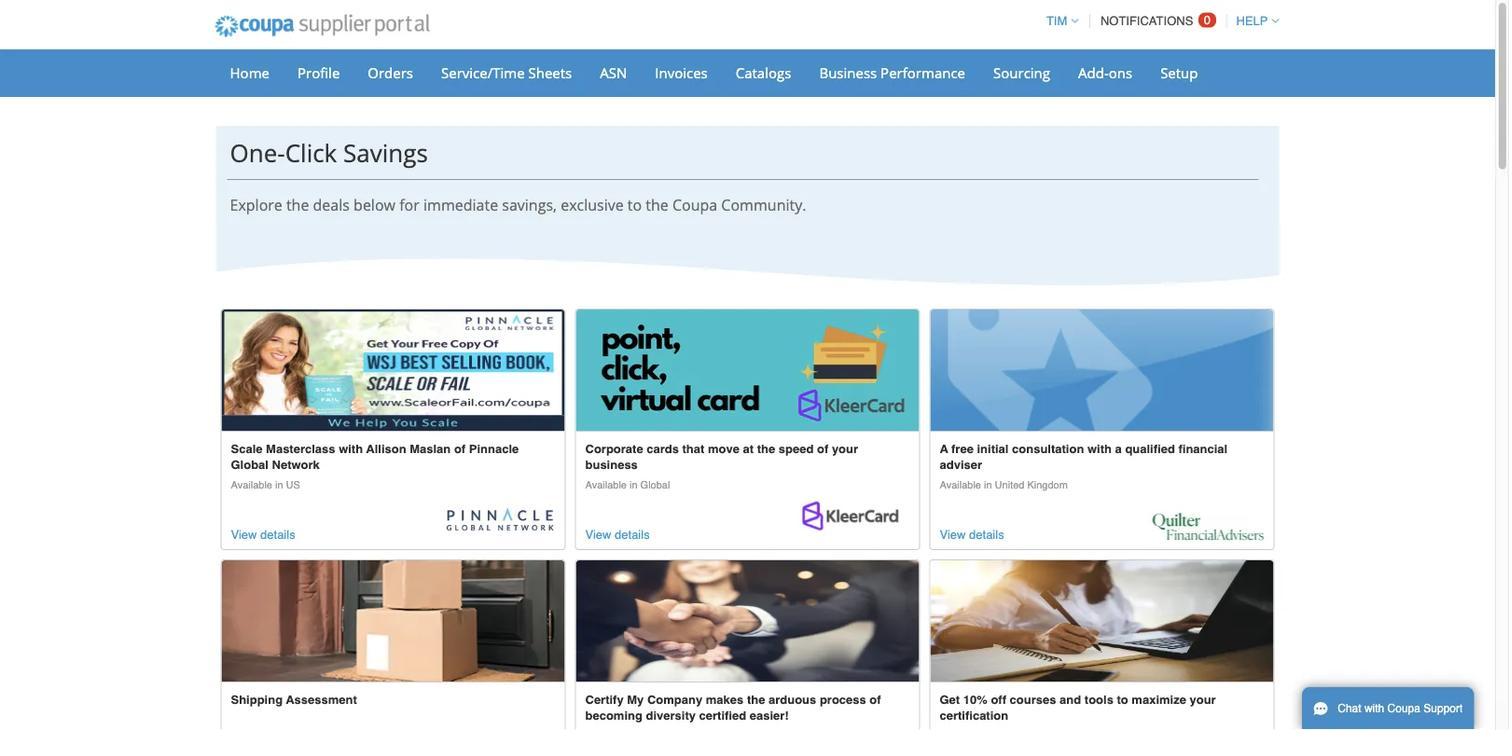 Task type: locate. For each thing, give the bounding box(es) containing it.
in inside the scale masterclass with allison maslan of pinnacle global network available in us
[[275, 479, 283, 491]]

your inside corporate cards that move at the speed of your business available in global
[[832, 442, 859, 456]]

coupa inside button
[[1388, 703, 1421, 716]]

notifications 0
[[1101, 13, 1211, 28]]

view details button for corporate cards that move at the speed of your business
[[586, 525, 650, 545]]

in left us
[[275, 479, 283, 491]]

home
[[230, 63, 270, 82]]

1 horizontal spatial to
[[1117, 693, 1129, 707]]

below
[[354, 195, 396, 215]]

to right tools
[[1117, 693, 1129, 707]]

0 horizontal spatial view
[[231, 528, 257, 542]]

of for certify my company makes the arduous process of becoming diversity certified easier!
[[870, 693, 881, 707]]

available down scale
[[231, 479, 272, 491]]

view details button for scale masterclass with allison maslan of pinnacle global network
[[231, 525, 295, 545]]

0 horizontal spatial your
[[832, 442, 859, 456]]

3 available from the left
[[940, 479, 982, 491]]

view details down united in the bottom right of the page
[[940, 528, 1005, 542]]

of right speed
[[817, 442, 829, 456]]

of inside certify my company makes the arduous process of becoming diversity certified easier!
[[870, 693, 881, 707]]

view details
[[231, 528, 295, 542], [586, 528, 650, 542], [940, 528, 1005, 542]]

your
[[832, 442, 859, 456], [1190, 693, 1216, 707]]

1 horizontal spatial available
[[586, 479, 627, 491]]

certification
[[940, 709, 1009, 723]]

0 horizontal spatial of
[[454, 442, 466, 456]]

view for corporate cards that move at the speed of your business
[[586, 528, 612, 542]]

1 horizontal spatial view
[[586, 528, 612, 542]]

quilter financial advisers image down "financial"
[[1153, 512, 1265, 541]]

1 vertical spatial coupa
[[1388, 703, 1421, 716]]

adviser
[[940, 458, 983, 472]]

with
[[339, 442, 363, 456], [1088, 442, 1112, 456], [1365, 703, 1385, 716]]

the
[[286, 195, 309, 215], [646, 195, 669, 215], [757, 442, 776, 456], [747, 693, 766, 707]]

profile link
[[286, 59, 352, 87]]

of inside the scale masterclass with allison maslan of pinnacle global network available in us
[[454, 442, 466, 456]]

1 available from the left
[[231, 479, 272, 491]]

your right maximize at bottom right
[[1190, 693, 1216, 707]]

available inside a free initial consultation with a qualified financial adviser available in united kingdom
[[940, 479, 982, 491]]

orders link
[[356, 59, 425, 87]]

2 view details from the left
[[586, 528, 650, 542]]

1 horizontal spatial global
[[641, 479, 670, 491]]

10%
[[964, 693, 988, 707]]

2 in from the left
[[630, 479, 638, 491]]

of
[[454, 442, 466, 456], [817, 442, 829, 456], [870, 693, 881, 707]]

view down business
[[586, 528, 612, 542]]

help link
[[1228, 14, 1280, 28]]

global inside corporate cards that move at the speed of your business available in global
[[641, 479, 670, 491]]

view details button down us
[[231, 525, 295, 545]]

available down the adviser
[[940, 479, 982, 491]]

in inside a free initial consultation with a qualified financial adviser available in united kingdom
[[984, 479, 992, 491]]

in down business
[[630, 479, 638, 491]]

1 details from the left
[[260, 528, 295, 542]]

view
[[231, 528, 257, 542], [586, 528, 612, 542], [940, 528, 966, 542]]

1 horizontal spatial your
[[1190, 693, 1216, 707]]

easier!
[[750, 709, 789, 723]]

0
[[1204, 13, 1211, 27]]

0 horizontal spatial available
[[231, 479, 272, 491]]

kleercard image
[[576, 310, 920, 431], [798, 500, 910, 541]]

details
[[260, 528, 295, 542], [615, 528, 650, 542], [970, 528, 1005, 542]]

notifications
[[1101, 14, 1194, 28]]

speed
[[779, 442, 814, 456]]

details down united in the bottom right of the page
[[970, 528, 1005, 542]]

1 horizontal spatial of
[[817, 442, 829, 456]]

available inside the scale masterclass with allison maslan of pinnacle global network available in us
[[231, 479, 272, 491]]

pinnacle global network image
[[222, 310, 565, 431], [444, 509, 556, 541]]

your inside get 10% off courses and tools to maximize your certification
[[1190, 693, 1216, 707]]

the inside certify my company makes the arduous process of becoming diversity certified easier!
[[747, 693, 766, 707]]

the right 'at'
[[757, 442, 776, 456]]

of right maslan
[[454, 442, 466, 456]]

catalogs
[[736, 63, 792, 82]]

certified
[[699, 709, 747, 723]]

0 horizontal spatial global
[[231, 458, 269, 472]]

view for a free initial consultation with a qualified financial adviser
[[940, 528, 966, 542]]

scale
[[231, 442, 263, 456]]

add-
[[1079, 63, 1109, 82]]

quilter financial advisers image
[[931, 310, 1274, 431], [1153, 512, 1265, 541]]

kleercard image down speed
[[798, 500, 910, 541]]

savings,
[[502, 195, 557, 215]]

0 horizontal spatial details
[[260, 528, 295, 542]]

view down the adviser
[[940, 528, 966, 542]]

scale masterclass with allison maslan of pinnacle global network available in us
[[231, 442, 519, 491]]

2 horizontal spatial with
[[1365, 703, 1385, 716]]

with left a
[[1088, 442, 1112, 456]]

details down us
[[260, 528, 295, 542]]

0 horizontal spatial to
[[628, 195, 642, 215]]

global down scale
[[231, 458, 269, 472]]

pinnacle global network image up allison
[[222, 310, 565, 431]]

courses
[[1010, 693, 1057, 707]]

performance
[[881, 63, 966, 82]]

2 details from the left
[[615, 528, 650, 542]]

to right exclusive
[[628, 195, 642, 215]]

view details down us
[[231, 528, 295, 542]]

0 horizontal spatial in
[[275, 479, 283, 491]]

exclusive
[[561, 195, 624, 215]]

2 horizontal spatial view details
[[940, 528, 1005, 542]]

2 view details button from the left
[[586, 525, 650, 545]]

2 view from the left
[[586, 528, 612, 542]]

click
[[285, 136, 337, 169]]

1 horizontal spatial with
[[1088, 442, 1112, 456]]

details down business
[[615, 528, 650, 542]]

71lbs image
[[222, 561, 565, 682]]

view details button down united in the bottom right of the page
[[940, 525, 1005, 545]]

shipping assessment
[[231, 693, 357, 707]]

view details down business
[[586, 528, 650, 542]]

service/time
[[441, 63, 525, 82]]

2 horizontal spatial view details button
[[940, 525, 1005, 545]]

1 horizontal spatial coupa
[[1388, 703, 1421, 716]]

0 vertical spatial global
[[231, 458, 269, 472]]

asn link
[[588, 59, 639, 87]]

in left united in the bottom right of the page
[[984, 479, 992, 491]]

coupa left community.
[[673, 195, 718, 215]]

view details for a free initial consultation with a qualified financial adviser
[[940, 528, 1005, 542]]

sourcing link
[[982, 59, 1063, 87]]

the up 'easier!'
[[747, 693, 766, 707]]

2 horizontal spatial in
[[984, 479, 992, 491]]

1 view details button from the left
[[231, 525, 295, 545]]

1 horizontal spatial view details button
[[586, 525, 650, 545]]

your right speed
[[832, 442, 859, 456]]

3 in from the left
[[984, 479, 992, 491]]

0 vertical spatial your
[[832, 442, 859, 456]]

with inside a free initial consultation with a qualified financial adviser available in united kingdom
[[1088, 442, 1112, 456]]

2 available from the left
[[586, 479, 627, 491]]

1 view details from the left
[[231, 528, 295, 542]]

1 view from the left
[[231, 528, 257, 542]]

qualified
[[1126, 442, 1176, 456]]

of inside corporate cards that move at the speed of your business available in global
[[817, 442, 829, 456]]

coupa left support
[[1388, 703, 1421, 716]]

details for corporate cards that move at the speed of your business
[[615, 528, 650, 542]]

in for network
[[275, 479, 283, 491]]

with right chat
[[1365, 703, 1385, 716]]

1 horizontal spatial details
[[615, 528, 650, 542]]

view details button down business
[[586, 525, 650, 545]]

2 horizontal spatial of
[[870, 693, 881, 707]]

view down scale
[[231, 528, 257, 542]]

setup
[[1161, 63, 1199, 82]]

business
[[586, 458, 638, 472]]

available down business
[[586, 479, 627, 491]]

1 vertical spatial global
[[641, 479, 670, 491]]

shipping
[[231, 693, 283, 707]]

0 vertical spatial coupa
[[673, 195, 718, 215]]

3 view details button from the left
[[940, 525, 1005, 545]]

with left allison
[[339, 442, 363, 456]]

the right exclusive
[[646, 195, 669, 215]]

us
[[286, 479, 300, 491]]

kleercard image up 'at'
[[576, 310, 920, 431]]

becoming
[[586, 709, 643, 723]]

service/time sheets
[[441, 63, 572, 82]]

global
[[231, 458, 269, 472], [641, 479, 670, 491]]

3 details from the left
[[970, 528, 1005, 542]]

explore the deals below for immediate savings, exclusive to the coupa community.
[[230, 195, 807, 215]]

quilter financial advisers image up a
[[931, 310, 1274, 431]]

0 horizontal spatial view details button
[[231, 525, 295, 545]]

2 horizontal spatial available
[[940, 479, 982, 491]]

certify my company makes the arduous process of becoming diversity certified easier!
[[586, 693, 881, 723]]

process
[[820, 693, 867, 707]]

available for adviser
[[940, 479, 982, 491]]

cards
[[647, 442, 679, 456]]

certify my company image
[[576, 561, 920, 682]]

catalogs link
[[724, 59, 804, 87]]

of right process
[[870, 693, 881, 707]]

0 vertical spatial quilter financial advisers image
[[931, 310, 1274, 431]]

available inside corporate cards that move at the speed of your business available in global
[[586, 479, 627, 491]]

navigation
[[1038, 3, 1280, 39]]

1 in from the left
[[275, 479, 283, 491]]

add-ons
[[1079, 63, 1133, 82]]

2 horizontal spatial view
[[940, 528, 966, 542]]

profile
[[298, 63, 340, 82]]

view details button for a free initial consultation with a qualified financial adviser
[[940, 525, 1005, 545]]

0 horizontal spatial view details
[[231, 528, 295, 542]]

makes
[[706, 693, 744, 707]]

1 horizontal spatial view details
[[586, 528, 650, 542]]

maximize
[[1132, 693, 1187, 707]]

available
[[231, 479, 272, 491], [586, 479, 627, 491], [940, 479, 982, 491]]

maslan
[[410, 442, 451, 456]]

pinnacle global network image down pinnacle
[[444, 509, 556, 541]]

for
[[400, 195, 420, 215]]

2 horizontal spatial details
[[970, 528, 1005, 542]]

invoices link
[[643, 59, 720, 87]]

with inside the scale masterclass with allison maslan of pinnacle global network available in us
[[339, 442, 363, 456]]

1 vertical spatial your
[[1190, 693, 1216, 707]]

3 view details from the left
[[940, 528, 1005, 542]]

0 horizontal spatial with
[[339, 442, 363, 456]]

and
[[1060, 693, 1082, 707]]

add-ons link
[[1067, 59, 1145, 87]]

global down cards
[[641, 479, 670, 491]]

3 view from the left
[[940, 528, 966, 542]]

1 horizontal spatial in
[[630, 479, 638, 491]]

1 vertical spatial to
[[1117, 693, 1129, 707]]



Task type: vqa. For each thing, say whether or not it's contained in the screenshot.
off
yes



Task type: describe. For each thing, give the bounding box(es) containing it.
sourcing
[[994, 63, 1051, 82]]

1 vertical spatial quilter financial advisers image
[[1153, 512, 1265, 541]]

community.
[[722, 195, 807, 215]]

1 vertical spatial pinnacle global network image
[[444, 509, 556, 541]]

details for scale masterclass with allison maslan of pinnacle global network
[[260, 528, 295, 542]]

the inside corporate cards that move at the speed of your business available in global
[[757, 442, 776, 456]]

invoices
[[655, 63, 708, 82]]

your for get 10% off courses and tools to maximize your certification
[[1190, 693, 1216, 707]]

tools
[[1085, 693, 1114, 707]]

explore
[[230, 195, 283, 215]]

business
[[820, 63, 877, 82]]

arduous
[[769, 693, 817, 707]]

get 10% off courses and tools to maximize your certification
[[940, 693, 1216, 723]]

united
[[995, 479, 1025, 491]]

pinnacle
[[469, 442, 519, 456]]

diversity
[[646, 709, 696, 723]]

with inside button
[[1365, 703, 1385, 716]]

in inside corporate cards that move at the speed of your business available in global
[[630, 479, 638, 491]]

0 horizontal spatial coupa
[[673, 195, 718, 215]]

home link
[[218, 59, 282, 87]]

sheets
[[529, 63, 572, 82]]

asn
[[600, 63, 627, 82]]

setup link
[[1149, 59, 1211, 87]]

chat with coupa support button
[[1303, 688, 1475, 731]]

a
[[940, 442, 949, 456]]

financial
[[1179, 442, 1228, 456]]

your for corporate cards that move at the speed of your business available in global
[[832, 442, 859, 456]]

certify
[[586, 693, 624, 707]]

off
[[991, 693, 1007, 707]]

help
[[1237, 14, 1269, 28]]

view details for corporate cards that move at the speed of your business
[[586, 528, 650, 542]]

one-
[[230, 136, 285, 169]]

tim link
[[1038, 14, 1079, 28]]

details for a free initial consultation with a qualified financial adviser
[[970, 528, 1005, 542]]

of for corporate cards that move at the speed of your business available in global
[[817, 442, 829, 456]]

my
[[627, 693, 644, 707]]

a
[[1116, 442, 1122, 456]]

1 vertical spatial kleercard image
[[798, 500, 910, 541]]

a free initial consultation with a qualified financial adviser available in united kingdom
[[940, 442, 1228, 491]]

global inside the scale masterclass with allison maslan of pinnacle global network available in us
[[231, 458, 269, 472]]

view details for scale masterclass with allison maslan of pinnacle global network
[[231, 528, 295, 542]]

0 vertical spatial pinnacle global network image
[[222, 310, 565, 431]]

business performance link
[[808, 59, 978, 87]]

the left "deals"
[[286, 195, 309, 215]]

corporate cards that move at the speed of your business available in global
[[586, 442, 859, 491]]

company
[[648, 693, 703, 707]]

support
[[1424, 703, 1463, 716]]

at
[[743, 442, 754, 456]]

0 vertical spatial kleercard image
[[576, 310, 920, 431]]

to inside get 10% off courses and tools to maximize your certification
[[1117, 693, 1129, 707]]

network
[[272, 458, 320, 472]]

navigation containing notifications 0
[[1038, 3, 1280, 39]]

allison
[[366, 442, 406, 456]]

orders
[[368, 63, 413, 82]]

available for network
[[231, 479, 272, 491]]

masterclass
[[266, 442, 335, 456]]

chat
[[1338, 703, 1362, 716]]

kingdom
[[1028, 479, 1068, 491]]

deals
[[313, 195, 350, 215]]

one-click savings
[[230, 136, 428, 169]]

corporate
[[586, 442, 643, 456]]

initial
[[977, 442, 1009, 456]]

tim
[[1047, 14, 1068, 28]]

that
[[683, 442, 705, 456]]

in for adviser
[[984, 479, 992, 491]]

chat with coupa support
[[1338, 703, 1463, 716]]

0 vertical spatial to
[[628, 195, 642, 215]]

ons
[[1109, 63, 1133, 82]]

free
[[952, 442, 974, 456]]

immediate
[[424, 195, 498, 215]]

view for scale masterclass with allison maslan of pinnacle global network
[[231, 528, 257, 542]]

coupa supplier portal image
[[202, 3, 442, 49]]

savings
[[343, 136, 428, 169]]

business performance
[[820, 63, 966, 82]]

move
[[708, 442, 740, 456]]

diversity masterminds image
[[931, 561, 1274, 682]]

assessment
[[286, 693, 357, 707]]

get
[[940, 693, 960, 707]]

service/time sheets link
[[429, 59, 584, 87]]

consultation
[[1012, 442, 1085, 456]]



